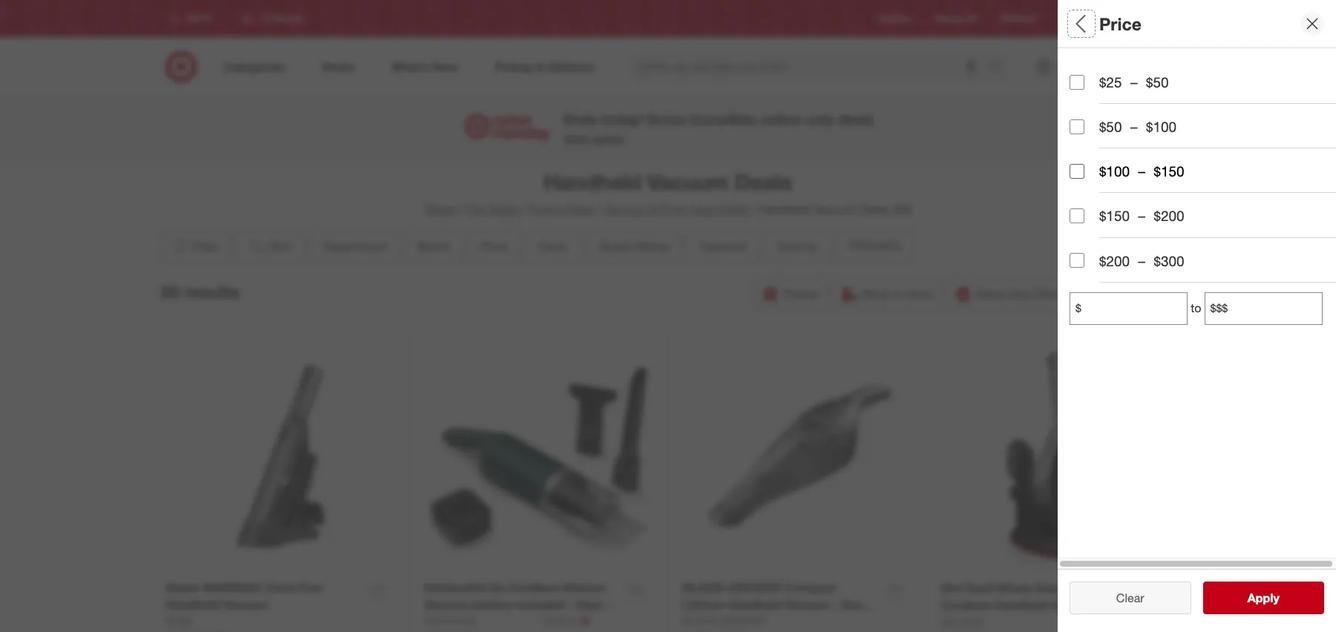 Task type: locate. For each thing, give the bounding box(es) containing it.
target left the circle at the right
[[1060, 13, 1085, 24]]

1 shark from the top
[[166, 580, 199, 595]]

ends
[[564, 111, 598, 128]]

cordless up dirt devil
[[941, 598, 991, 613]]

black+decker inside black+decker compact lithium handheld vacuum - gray hnvc220bcz01
[[683, 580, 781, 595]]

black+decker up lithium
[[683, 580, 781, 595]]

1 / from the left
[[460, 202, 464, 217]]

1 vertical spatial color
[[539, 239, 568, 254]]

0 horizontal spatial &
[[424, 614, 432, 629]]

color inside all filters dialog
[[1070, 219, 1106, 237]]

& inside kitchenaid go cordless kitchen vacuum battery included - hearth & hand™ with magnolia
[[424, 614, 432, 629]]

guest rating down $200  –  $300
[[1070, 271, 1157, 289]]

What can we help you find? suggestions appear below search field
[[630, 50, 992, 83]]

0 vertical spatial cordless
[[509, 580, 559, 595]]

handheld inside black+decker compact lithium handheld vacuum - gray hnvc220bcz01
[[728, 597, 782, 612]]

deals
[[735, 169, 793, 195], [489, 202, 519, 217], [564, 202, 594, 217], [719, 202, 749, 217], [859, 202, 889, 217]]

handheld up 'hnvc220bcz01'
[[728, 597, 782, 612]]

department button
[[1070, 48, 1336, 100], [310, 230, 399, 263]]

¬
[[580, 614, 590, 629]]

all
[[1070, 13, 1090, 34]]

0 vertical spatial results
[[184, 282, 239, 303]]

1 vertical spatial rating
[[1113, 271, 1157, 289]]

apply
[[1248, 591, 1280, 606]]

deals left '(20)'
[[859, 202, 889, 217]]

2 clear from the left
[[1117, 591, 1145, 606]]

1 horizontal spatial target
[[1060, 13, 1085, 24]]

clear all
[[1109, 591, 1152, 606]]

1 vertical spatial guest rating
[[1070, 271, 1157, 289]]

0 horizontal spatial $100
[[1100, 163, 1130, 180]]

featured
[[700, 239, 747, 254], [1070, 323, 1129, 341]]

0 vertical spatial department
[[1070, 64, 1151, 81]]

black+decker
[[683, 580, 781, 595], [683, 614, 765, 627]]

1 vertical spatial cordless
[[941, 598, 991, 613]]

1 horizontal spatial $150
[[1154, 163, 1185, 180]]

1 vertical spatial home
[[1035, 581, 1069, 596]]

results right see
[[1257, 591, 1295, 606]]

1 vertical spatial target
[[424, 202, 457, 217]]

score
[[647, 111, 686, 128]]

- inside kitchenaid go cordless kitchen vacuum battery included - hearth & hand™ with magnolia
[[568, 597, 573, 612]]

kitchenaid go cordless kitchen vacuum battery included - hearth & hand™ with magnolia
[[424, 580, 615, 629]]

1 vertical spatial featured
[[1070, 323, 1129, 341]]

0 horizontal spatial guest
[[599, 239, 631, 254]]

$150 up $150  –  $200
[[1154, 163, 1185, 180]]

vacuum down 12v
[[1052, 598, 1097, 613]]

0 vertical spatial color
[[1070, 219, 1106, 237]]

vacuum down wandvac
[[223, 597, 268, 612]]

1 vertical spatial kitchenaid
[[424, 614, 475, 627]]

clear inside 'button'
[[1109, 591, 1137, 606]]

sort
[[269, 239, 292, 254]]

3 / from the left
[[597, 202, 601, 217]]

results for see results
[[1257, 591, 1295, 606]]

-
[[568, 597, 573, 612], [833, 597, 838, 612], [1100, 598, 1105, 613]]

dirt devil
[[941, 615, 984, 628]]

sold
[[778, 239, 802, 254]]

gray
[[841, 597, 868, 612]]

guest down vacuum & floor care deals 'link'
[[599, 239, 631, 254]]

/
[[460, 202, 464, 217], [522, 202, 526, 217], [597, 202, 601, 217], [752, 202, 756, 217]]

clear
[[1109, 591, 1137, 606], [1117, 591, 1145, 606]]

0 horizontal spatial cordless
[[509, 580, 559, 595]]

black+decker for black+decker
[[683, 614, 765, 627]]

devil for dirt devil
[[961, 615, 984, 628]]

0 horizontal spatial guest rating
[[599, 239, 669, 254]]

$100 right the $100  –  $150 "checkbox"
[[1100, 163, 1130, 180]]

0 vertical spatial $200
[[1154, 207, 1185, 225]]

kitchenaid for kitchenaid go cordless kitchen vacuum battery included - hearth & hand™ with magnolia
[[424, 580, 486, 595]]

featured down shipping button
[[1070, 323, 1129, 341]]

black+decker for black+decker compact lithium handheld vacuum - gray hnvc220bcz01
[[683, 580, 781, 595]]

only
[[806, 111, 834, 128]]

1 horizontal spatial home
[[1035, 581, 1069, 596]]

lithium
[[683, 597, 725, 612]]

shark up shark link
[[166, 580, 199, 595]]

guest rating down floor
[[599, 239, 669, 254]]

price button
[[1070, 152, 1336, 204], [468, 230, 521, 263]]

0 vertical spatial $150
[[1154, 163, 1185, 180]]

0 horizontal spatial brand button
[[405, 230, 462, 263]]

brand down target link
[[418, 239, 450, 254]]

find stores link
[[1134, 12, 1179, 25]]

1 horizontal spatial brand button
[[1070, 100, 1336, 152]]

2 dirt from the top
[[941, 615, 958, 628]]

/ right top deals link
[[522, 202, 526, 217]]

cordless inside dirt devil whole home 12v cordless handheld vacuum - bd40200
[[941, 598, 991, 613]]

dirt devil whole home 12v cordless handheld vacuum - bd40200
[[941, 581, 1105, 630]]

sort button
[[235, 230, 304, 263]]

kitchenaid inside kitchenaid go cordless kitchen vacuum battery included - hearth & hand™ with magnolia
[[424, 580, 486, 595]]

sold by
[[778, 239, 818, 254]]

$100 up the $100  –  $150
[[1146, 118, 1177, 135]]

black+decker down lithium
[[683, 614, 765, 627]]

1 horizontal spatial results
[[1257, 591, 1295, 606]]

cord-
[[265, 580, 298, 595]]

dirt inside dirt devil whole home 12v cordless handheld vacuum - bd40200
[[941, 581, 962, 596]]

shark wandvac cord-free handheld vacuum image
[[166, 343, 395, 571], [166, 343, 395, 571]]

bd40200
[[941, 615, 991, 630]]

rating down $200  –  $300
[[1113, 271, 1157, 289]]

$200  –  $300 checkbox
[[1070, 253, 1085, 268]]

color button
[[1070, 204, 1336, 256], [527, 230, 581, 263]]

registry
[[878, 13, 911, 24]]

Include out of stock checkbox
[[1070, 479, 1085, 493]]

0 vertical spatial dirt
[[941, 581, 962, 596]]

find
[[1134, 13, 1151, 24]]

with
[[476, 614, 500, 629]]

0 vertical spatial featured button
[[687, 230, 759, 263]]

None text field
[[1205, 292, 1323, 325]]

1 clear from the left
[[1109, 591, 1137, 606]]

circle
[[1087, 13, 1110, 24]]

0 vertical spatial target
[[1060, 13, 1085, 24]]

/ left top
[[460, 202, 464, 217]]

1 vertical spatial $50
[[1100, 118, 1122, 135]]

target left top
[[424, 202, 457, 217]]

rating down floor
[[634, 239, 669, 254]]

1 horizontal spatial featured
[[1070, 323, 1129, 341]]

shark
[[166, 580, 199, 595], [166, 614, 193, 627]]

0 horizontal spatial featured button
[[687, 230, 759, 263]]

0 horizontal spatial color button
[[527, 230, 581, 263]]

dirt
[[941, 581, 962, 596], [941, 615, 958, 628]]

0 vertical spatial $100
[[1146, 118, 1177, 135]]

0 vertical spatial brand
[[1070, 116, 1110, 133]]

1 vertical spatial brand button
[[405, 230, 462, 263]]

home right top deals link
[[529, 202, 561, 217]]

cordless up included
[[509, 580, 559, 595]]

0 horizontal spatial results
[[184, 282, 239, 303]]

0 horizontal spatial brand
[[418, 239, 450, 254]]

1 horizontal spatial department button
[[1070, 48, 1336, 100]]

0 vertical spatial shark
[[166, 580, 199, 595]]

featured button down shipping
[[1070, 308, 1336, 360]]

registry link
[[878, 12, 911, 25]]

handheld down whole at the bottom of the page
[[995, 598, 1048, 613]]

2 horizontal spatial -
[[1100, 598, 1105, 613]]

1 horizontal spatial department
[[1070, 64, 1151, 81]]

$200 right $200  –  $300 checkbox
[[1100, 252, 1130, 269]]

1 horizontal spatial cordless
[[941, 598, 991, 613]]

&
[[650, 202, 657, 217], [424, 614, 432, 629]]

all filters
[[1070, 13, 1141, 34]]

1 dirt from the top
[[941, 581, 962, 596]]

only
[[545, 614, 566, 627]]

brand down $25  –  $50 checkbox
[[1070, 116, 1110, 133]]

1 horizontal spatial &
[[650, 202, 657, 217]]

- inside black+decker compact lithium handheld vacuum - gray hnvc220bcz01
[[833, 597, 838, 612]]

target
[[1060, 13, 1085, 24], [424, 202, 457, 217]]

0 vertical spatial price button
[[1070, 152, 1336, 204]]

1 horizontal spatial rating
[[1113, 271, 1157, 289]]

color
[[1070, 219, 1106, 237], [539, 239, 568, 254]]

vacuum up vacuum & floor care deals 'link'
[[647, 169, 729, 195]]

color down the home deals link
[[539, 239, 568, 254]]

kitchenaid go cordless kitchen vacuum battery included - hearth & hand™ with magnolia image
[[424, 343, 653, 571], [424, 343, 653, 571]]

kitchenaid
[[424, 580, 486, 595], [424, 614, 475, 627]]

kitchenaid up hand™ at the left of page
[[424, 580, 486, 595]]

0 horizontal spatial price button
[[468, 230, 521, 263]]

price
[[1100, 13, 1142, 34], [1070, 168, 1105, 185], [481, 239, 508, 254]]

$200 up $300
[[1154, 207, 1185, 225]]

1 vertical spatial results
[[1257, 591, 1295, 606]]

0 vertical spatial featured
[[700, 239, 747, 254]]

$100
[[1146, 118, 1177, 135], [1100, 163, 1130, 180]]

store
[[906, 286, 933, 301]]

vacuum
[[647, 169, 729, 195], [604, 202, 646, 217], [814, 202, 856, 217], [223, 597, 268, 612], [424, 597, 469, 612], [785, 597, 830, 612], [1052, 598, 1097, 613]]

devil for dirt devil whole home 12v cordless handheld vacuum - bd40200
[[966, 581, 994, 596]]

0 vertical spatial &
[[650, 202, 657, 217]]

0 vertical spatial kitchenaid
[[424, 580, 486, 595]]

1 horizontal spatial guest
[[1070, 271, 1110, 289]]

1 vertical spatial &
[[424, 614, 432, 629]]

all filters dialog
[[1058, 0, 1336, 633]]

home left 12v
[[1035, 581, 1069, 596]]

1 vertical spatial dirt
[[941, 615, 958, 628]]

featured down care
[[700, 239, 747, 254]]

0 horizontal spatial $50
[[1100, 118, 1122, 135]]

featured button down care
[[687, 230, 759, 263]]

0 horizontal spatial home
[[529, 202, 561, 217]]

0 vertical spatial home
[[529, 202, 561, 217]]

vacuum up hand™ at the left of page
[[424, 597, 469, 612]]

dirt devil whole home 12v cordless handheld vacuum - bd40200 image
[[941, 343, 1170, 572], [941, 343, 1170, 572]]

pickup button
[[755, 278, 828, 310]]

0 horizontal spatial department
[[323, 239, 387, 254]]

devil inside dirt devil whole home 12v cordless handheld vacuum - bd40200
[[966, 581, 994, 596]]

online-
[[760, 111, 806, 128]]

price dialog
[[1058, 0, 1336, 633]]

price button down top deals link
[[468, 230, 521, 263]]

handheld up shark link
[[166, 597, 220, 612]]

0 vertical spatial guest rating
[[599, 239, 669, 254]]

2 black+decker from the top
[[683, 614, 765, 627]]

clear inside button
[[1117, 591, 1145, 606]]

magnolia
[[503, 614, 555, 629]]

1 horizontal spatial -
[[833, 597, 838, 612]]

today!
[[602, 111, 643, 128]]

shark down shark wandvac cord-free handheld vacuum
[[166, 614, 193, 627]]

1 horizontal spatial guest rating
[[1070, 271, 1157, 289]]

/ right care
[[752, 202, 756, 217]]

0 vertical spatial price
[[1100, 13, 1142, 34]]

$50 right $50  –  $100 checkbox at the top right of page
[[1100, 118, 1122, 135]]

hearth
[[576, 597, 615, 612]]

- up at
[[568, 597, 573, 612]]

1 horizontal spatial brand
[[1070, 116, 1110, 133]]

devil
[[966, 581, 994, 596], [961, 615, 984, 628]]

2 shark from the top
[[166, 614, 193, 627]]

& left floor
[[650, 202, 657, 217]]

price button up $150  –  $200
[[1070, 152, 1336, 204]]

1 vertical spatial shark
[[166, 614, 193, 627]]

1 horizontal spatial guest rating button
[[1070, 256, 1336, 308]]

1 vertical spatial department button
[[310, 230, 399, 263]]

handheld inside shark wandvac cord-free handheld vacuum
[[166, 597, 220, 612]]

1 vertical spatial price button
[[468, 230, 521, 263]]

1 horizontal spatial color
[[1070, 219, 1106, 237]]

1 vertical spatial $150
[[1100, 207, 1130, 225]]

to
[[1191, 301, 1202, 316]]

0 horizontal spatial -
[[568, 597, 573, 612]]

0 horizontal spatial department button
[[310, 230, 399, 263]]

2 vertical spatial price
[[481, 239, 508, 254]]

1 kitchenaid from the top
[[424, 580, 486, 595]]

1 vertical spatial featured button
[[1070, 308, 1336, 360]]

only at ¬
[[545, 614, 590, 629]]

None text field
[[1070, 292, 1188, 325]]

0 vertical spatial rating
[[634, 239, 669, 254]]

guest rating button
[[587, 230, 681, 263], [1070, 256, 1336, 308]]

1 vertical spatial price
[[1070, 168, 1105, 185]]

12v
[[1072, 581, 1093, 596]]

1 vertical spatial black+decker
[[683, 614, 765, 627]]

brand inside all filters dialog
[[1070, 116, 1110, 133]]

kitchenaid left with
[[424, 614, 475, 627]]

rating
[[634, 239, 669, 254], [1113, 271, 1157, 289]]

- left clear all
[[1100, 598, 1105, 613]]

$150 right $150  –  $200 checkbox at top right
[[1100, 207, 1130, 225]]

vacuum down compact
[[785, 597, 830, 612]]

1 horizontal spatial featured button
[[1070, 308, 1336, 360]]

color up $200  –  $300 checkbox
[[1070, 219, 1106, 237]]

home
[[529, 202, 561, 217], [1035, 581, 1069, 596]]

shark link
[[166, 614, 193, 629]]

- left gray
[[833, 597, 838, 612]]

0 horizontal spatial rating
[[634, 239, 669, 254]]

all
[[1140, 591, 1152, 606]]

$200
[[1154, 207, 1185, 225], [1100, 252, 1130, 269]]

black+decker compact lithium handheld vacuum - gray hnvc220bcz01 image
[[683, 343, 911, 571], [683, 343, 911, 571]]

1 vertical spatial guest
[[1070, 271, 1110, 289]]

1 horizontal spatial $50
[[1146, 74, 1169, 91]]

results right 20
[[184, 282, 239, 303]]

apply button
[[1203, 582, 1325, 615]]

results inside button
[[1257, 591, 1295, 606]]

/ right the home deals link
[[597, 202, 601, 217]]

shark inside shark wandvac cord-free handheld vacuum
[[166, 580, 199, 595]]

2 kitchenaid from the top
[[424, 614, 475, 627]]

rating inside all filters dialog
[[1113, 271, 1157, 289]]

$200  –  $300
[[1100, 252, 1185, 269]]

clear right 12v
[[1117, 591, 1145, 606]]

target inside handheld vacuum deals target / top deals / home deals / vacuum & floor care deals / handheld vacuum deals (20)
[[424, 202, 457, 217]]

vacuum up by
[[814, 202, 856, 217]]

$150
[[1154, 163, 1185, 180], [1100, 207, 1130, 225]]

clear left all
[[1109, 591, 1137, 606]]

0 horizontal spatial $150
[[1100, 207, 1130, 225]]

0 vertical spatial black+decker
[[683, 580, 781, 595]]

1 black+decker from the top
[[683, 580, 781, 595]]

$50 right $25
[[1146, 74, 1169, 91]]

clear for clear all
[[1109, 591, 1137, 606]]

vacuum & floor care deals link
[[604, 202, 749, 217]]

1 vertical spatial $200
[[1100, 252, 1130, 269]]

search button
[[981, 50, 1017, 86]]

guest down $200  –  $300 checkbox
[[1070, 271, 1110, 289]]

0 horizontal spatial target
[[424, 202, 457, 217]]

0 vertical spatial devil
[[966, 581, 994, 596]]

1 horizontal spatial $100
[[1146, 118, 1177, 135]]

1 vertical spatial devil
[[961, 615, 984, 628]]

home inside dirt devil whole home 12v cordless handheld vacuum - bd40200
[[1035, 581, 1069, 596]]

20 results
[[160, 282, 239, 303]]

$50
[[1146, 74, 1169, 91], [1100, 118, 1122, 135]]

& left hand™ at the left of page
[[424, 614, 432, 629]]



Task type: vqa. For each thing, say whether or not it's contained in the screenshot.
More
no



Task type: describe. For each thing, give the bounding box(es) containing it.
black+decker compact lithium handheld vacuum - gray hnvc220bcz01
[[683, 580, 868, 629]]

delivery
[[1033, 286, 1076, 301]]

deals right care
[[719, 202, 749, 217]]

handheld up the home deals link
[[544, 169, 642, 195]]

target circle
[[1060, 13, 1110, 24]]

vacuum inside dirt devil whole home 12v cordless handheld vacuum - bd40200
[[1052, 598, 1097, 613]]

pickup
[[783, 286, 819, 301]]

vacuum inside shark wandvac cord-free handheld vacuum
[[223, 597, 268, 612]]

vacuum inside kitchenaid go cordless kitchen vacuum battery included - hearth & hand™ with magnolia
[[424, 597, 469, 612]]

filters
[[1095, 13, 1141, 34]]

cyber monday target deals image
[[462, 110, 552, 146]]

1 horizontal spatial $200
[[1154, 207, 1185, 225]]

in
[[893, 286, 903, 301]]

by
[[806, 239, 818, 254]]

wandvac
[[202, 580, 262, 595]]

same day delivery button
[[948, 278, 1086, 310]]

kitchenaid link
[[424, 614, 542, 629]]

see results button
[[1203, 582, 1325, 615]]

$50  –  $100
[[1100, 118, 1177, 135]]

fpo/apo
[[849, 239, 901, 254]]

- inside dirt devil whole home 12v cordless handheld vacuum - bd40200
[[1100, 598, 1105, 613]]

$100  –  $150
[[1100, 163, 1185, 180]]

0 vertical spatial brand button
[[1070, 100, 1336, 152]]

top
[[467, 202, 486, 217]]

none text field inside 'price' dialog
[[1205, 292, 1323, 325]]

0 horizontal spatial featured
[[700, 239, 747, 254]]

deals down start
[[564, 202, 594, 217]]

dirt devil link
[[941, 614, 984, 629]]

ad
[[966, 13, 977, 24]]

weekly ad
[[935, 13, 977, 24]]

shop
[[862, 286, 890, 301]]

see results
[[1232, 591, 1295, 606]]

black+decker link
[[683, 614, 765, 629]]

clear all button
[[1070, 582, 1191, 615]]

0 vertical spatial guest
[[599, 239, 631, 254]]

handheld vacuum deals target / top deals / home deals / vacuum & floor care deals / handheld vacuum deals (20)
[[424, 169, 912, 217]]

cordless inside kitchenaid go cordless kitchen vacuum battery included - hearth & hand™ with magnolia
[[509, 580, 559, 595]]

incredible
[[690, 111, 756, 128]]

none text field inside 'price' dialog
[[1070, 292, 1188, 325]]

hand™
[[436, 614, 472, 629]]

dirt for dirt devil
[[941, 615, 958, 628]]

0 horizontal spatial color
[[539, 239, 568, 254]]

target link
[[424, 202, 457, 217]]

handheld inside dirt devil whole home 12v cordless handheld vacuum - bd40200
[[995, 598, 1048, 613]]

1 horizontal spatial price button
[[1070, 152, 1336, 204]]

clear for clear
[[1117, 591, 1145, 606]]

handheld up sold
[[759, 202, 810, 217]]

search
[[981, 61, 1017, 75]]

dirt for dirt devil whole home 12v cordless handheld vacuum - bd40200
[[941, 581, 962, 596]]

$25  –  $50 checkbox
[[1070, 75, 1085, 90]]

guest rating inside all filters dialog
[[1070, 271, 1157, 289]]

$100  –  $150 checkbox
[[1070, 164, 1085, 179]]

guest inside all filters dialog
[[1070, 271, 1110, 289]]

vacuum inside black+decker compact lithium handheld vacuum - gray hnvc220bcz01
[[785, 597, 830, 612]]

whole
[[997, 581, 1032, 596]]

$300
[[1154, 252, 1185, 269]]

included
[[516, 597, 565, 612]]

kitchenaid go cordless kitchen vacuum battery included - hearth & hand™ with magnolia link
[[424, 580, 618, 629]]

0 horizontal spatial guest rating button
[[587, 230, 681, 263]]

shipping button
[[1092, 278, 1176, 310]]

1 horizontal spatial color button
[[1070, 204, 1336, 256]]

$25  –  $50
[[1100, 74, 1169, 91]]

weekly ad link
[[935, 12, 977, 25]]

shark for shark wandvac cord-free handheld vacuum
[[166, 580, 199, 595]]

start
[[564, 132, 589, 145]]

at
[[569, 614, 577, 627]]

1 vertical spatial $100
[[1100, 163, 1130, 180]]

top deals link
[[467, 202, 519, 217]]

shop in store button
[[834, 278, 942, 310]]

1 vertical spatial brand
[[418, 239, 450, 254]]

kitchen
[[563, 580, 606, 595]]

0 vertical spatial department button
[[1070, 48, 1336, 100]]

price inside dialog
[[1100, 13, 1142, 34]]

shipping
[[1119, 286, 1166, 301]]

shark wandvac cord-free handheld vacuum link
[[166, 580, 360, 614]]

weekly
[[935, 13, 964, 24]]

2 / from the left
[[522, 202, 526, 217]]

battery
[[472, 597, 513, 612]]

0 horizontal spatial $200
[[1100, 252, 1130, 269]]

redcard link
[[1001, 12, 1037, 25]]

saving
[[592, 132, 624, 145]]

black+decker compact lithium handheld vacuum - gray hnvc220bcz01 link
[[683, 580, 876, 629]]

home inside handheld vacuum deals target / top deals / home deals / vacuum & floor care deals / handheld vacuum deals (20)
[[529, 202, 561, 217]]

day
[[1010, 286, 1030, 301]]

featured button inside all filters dialog
[[1070, 308, 1336, 360]]

free
[[298, 580, 322, 595]]

deals down online-
[[735, 169, 793, 195]]

redcard
[[1001, 13, 1037, 24]]

0 vertical spatial $50
[[1146, 74, 1169, 91]]

find stores
[[1134, 13, 1179, 24]]

price inside all filters dialog
[[1070, 168, 1105, 185]]

(20)
[[893, 202, 912, 217]]

department inside all filters dialog
[[1070, 64, 1151, 81]]

go
[[490, 580, 506, 595]]

filter button
[[160, 230, 230, 263]]

deals right top
[[489, 202, 519, 217]]

floor
[[660, 202, 687, 217]]

sold by button
[[765, 230, 831, 263]]

compact
[[784, 580, 836, 595]]

ends today! score incredible online-only deals start saving
[[564, 111, 874, 145]]

20
[[160, 282, 179, 303]]

target circle link
[[1060, 12, 1110, 25]]

stores
[[1153, 13, 1179, 24]]

hnvc220bcz01
[[683, 614, 774, 629]]

$50  –  $100 checkbox
[[1070, 119, 1085, 134]]

$25
[[1100, 74, 1122, 91]]

home deals link
[[529, 202, 594, 217]]

$150  –  $200 checkbox
[[1070, 209, 1085, 223]]

1 vertical spatial department
[[323, 239, 387, 254]]

care
[[691, 202, 716, 217]]

see
[[1232, 591, 1254, 606]]

& inside handheld vacuum deals target / top deals / home deals / vacuum & floor care deals / handheld vacuum deals (20)
[[650, 202, 657, 217]]

shark wandvac cord-free handheld vacuum
[[166, 580, 322, 612]]

deals
[[838, 111, 874, 128]]

shark for shark
[[166, 614, 193, 627]]

same day delivery
[[976, 286, 1076, 301]]

kitchenaid for kitchenaid
[[424, 614, 475, 627]]

4 / from the left
[[752, 202, 756, 217]]

vacuum left floor
[[604, 202, 646, 217]]

same
[[976, 286, 1006, 301]]

featured inside all filters dialog
[[1070, 323, 1129, 341]]

results for 20 results
[[184, 282, 239, 303]]

shop in store
[[862, 286, 933, 301]]



